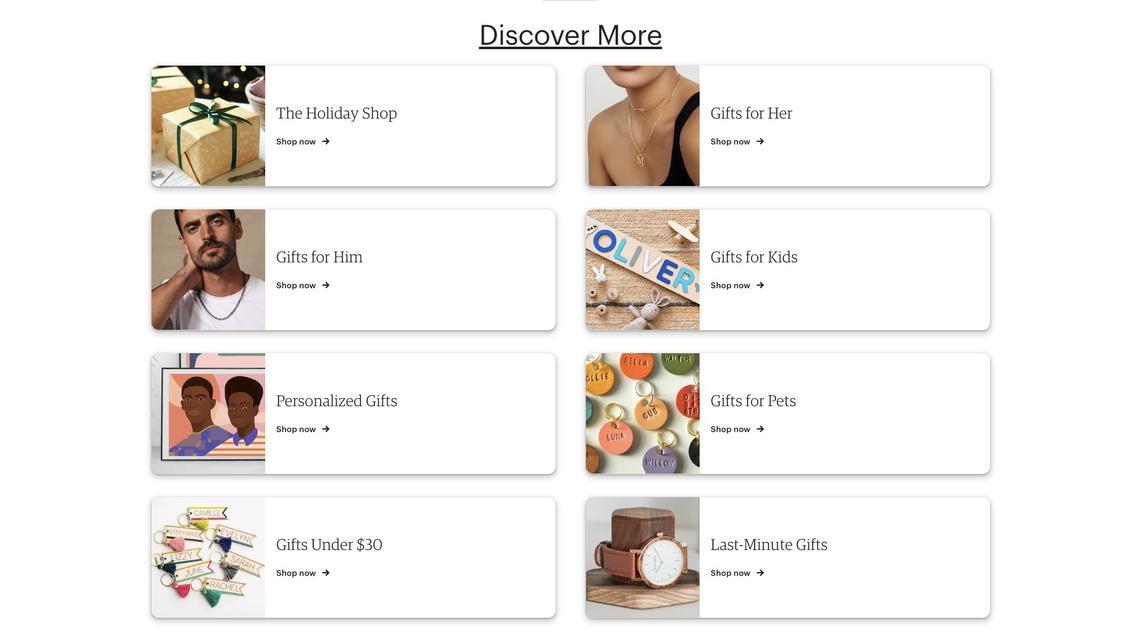 Task type: locate. For each thing, give the bounding box(es) containing it.
for for pets
[[746, 392, 765, 411]]

shop for last-minute gifts
[[711, 569, 732, 579]]

gifts left the under
[[276, 536, 308, 555]]

gifts left pets
[[711, 392, 742, 411]]

shop for gifts for her
[[711, 137, 732, 147]]

discover more
[[479, 20, 662, 51]]

personalized gifts
[[276, 392, 398, 411]]

gifts left her
[[711, 104, 742, 123]]

shop
[[362, 104, 397, 123], [276, 137, 297, 147], [711, 137, 732, 147], [276, 281, 297, 291], [711, 281, 732, 291], [276, 425, 297, 435], [711, 425, 732, 435], [276, 569, 297, 579], [711, 569, 732, 579]]

the holiday shop
[[276, 104, 397, 123]]

now down gifts for kids
[[734, 281, 751, 291]]

gifts for gifts for pets
[[711, 392, 742, 411]]

pets
[[768, 392, 796, 411]]

$30
[[357, 536, 383, 555]]

shop now down last-
[[711, 569, 753, 579]]

discover more link
[[479, 20, 662, 51]]

under
[[311, 536, 354, 555]]

for left kids
[[746, 248, 765, 267]]

now for $30
[[299, 569, 316, 579]]

shop now for kids
[[711, 281, 753, 291]]

shop for gifts under $30
[[276, 569, 297, 579]]

gifts right "minute" at right bottom
[[796, 536, 828, 555]]

her
[[768, 104, 793, 123]]

shop down gifts for pets
[[711, 425, 732, 435]]

gifts
[[711, 104, 742, 123], [276, 248, 308, 267], [711, 248, 742, 267], [366, 392, 398, 411], [711, 392, 742, 411], [276, 536, 308, 555], [796, 536, 828, 555]]

now down gifts for pets
[[734, 425, 751, 435]]

gifts for kids
[[711, 248, 798, 267]]

shop down last-
[[711, 569, 732, 579]]

for left him
[[311, 248, 330, 267]]

shop now
[[276, 137, 318, 147], [711, 137, 753, 147], [276, 281, 318, 291], [711, 281, 753, 291], [276, 425, 318, 435], [711, 425, 753, 435], [276, 569, 318, 579], [711, 569, 753, 579]]

shop now for $30
[[276, 569, 318, 579]]

for left pets
[[746, 392, 765, 411]]

shop now down gifts for him
[[276, 281, 318, 291]]

personalized
[[276, 392, 363, 411]]

shop now down gifts under $30
[[276, 569, 318, 579]]

now for pets
[[734, 425, 751, 435]]

shop down gifts for kids
[[711, 281, 732, 291]]

minute
[[744, 536, 793, 555]]

shop now for him
[[276, 281, 318, 291]]

now down gifts for him
[[299, 281, 316, 291]]

shop now down gifts for pets
[[711, 425, 753, 435]]

gifts under $30
[[276, 536, 383, 555]]

for
[[746, 104, 765, 123], [311, 248, 330, 267], [746, 248, 765, 267], [746, 392, 765, 411]]

for left her
[[746, 104, 765, 123]]

gifts for him
[[276, 248, 363, 267]]

last-
[[711, 536, 744, 555]]

now
[[299, 137, 316, 147], [734, 137, 751, 147], [299, 281, 316, 291], [734, 281, 751, 291], [299, 425, 316, 435], [734, 425, 751, 435], [299, 569, 316, 579], [734, 569, 751, 579]]

shop now down gifts for her
[[711, 137, 753, 147]]

gifts left kids
[[711, 248, 742, 267]]

shop down gifts for him
[[276, 281, 297, 291]]

gifts left him
[[276, 248, 308, 267]]

now down last-
[[734, 569, 751, 579]]

shop down the personalized
[[276, 425, 297, 435]]

shop down gifts for her
[[711, 137, 732, 147]]

shop now down gifts for kids
[[711, 281, 753, 291]]

shop down gifts under $30
[[276, 569, 297, 579]]

now down gifts for her
[[734, 137, 751, 147]]

shop for gifts for him
[[276, 281, 297, 291]]

for for her
[[746, 104, 765, 123]]

now down gifts under $30
[[299, 569, 316, 579]]

for for him
[[311, 248, 330, 267]]



Task type: vqa. For each thing, say whether or not it's contained in the screenshot.
third d from the right
no



Task type: describe. For each thing, give the bounding box(es) containing it.
shop now for pets
[[711, 425, 753, 435]]

last-minute gifts
[[711, 536, 828, 555]]

shop now for gifts
[[711, 569, 753, 579]]

more
[[597, 20, 662, 51]]

for for kids
[[746, 248, 765, 267]]

shop now for her
[[711, 137, 753, 147]]

him
[[333, 248, 363, 267]]

shop now down the personalized
[[276, 425, 318, 435]]

discover
[[479, 20, 590, 51]]

now for him
[[299, 281, 316, 291]]

now down the
[[299, 137, 316, 147]]

shop now down the
[[276, 137, 318, 147]]

gifts for gifts for her
[[711, 104, 742, 123]]

gifts for gifts for him
[[276, 248, 308, 267]]

gifts for pets
[[711, 392, 796, 411]]

gifts for gifts for kids
[[711, 248, 742, 267]]

gifts for gifts under $30
[[276, 536, 308, 555]]

now for gifts
[[734, 569, 751, 579]]

the
[[276, 104, 303, 123]]

shop right the holiday
[[362, 104, 397, 123]]

shop for personalized gifts
[[276, 425, 297, 435]]

shop down the
[[276, 137, 297, 147]]

now for kids
[[734, 281, 751, 291]]

gifts right the personalized
[[366, 392, 398, 411]]

gifts for her
[[711, 104, 793, 123]]

now down the personalized
[[299, 425, 316, 435]]

shop for gifts for pets
[[711, 425, 732, 435]]

holiday
[[306, 104, 359, 123]]

kids
[[768, 248, 798, 267]]

shop for gifts for kids
[[711, 281, 732, 291]]

now for her
[[734, 137, 751, 147]]



